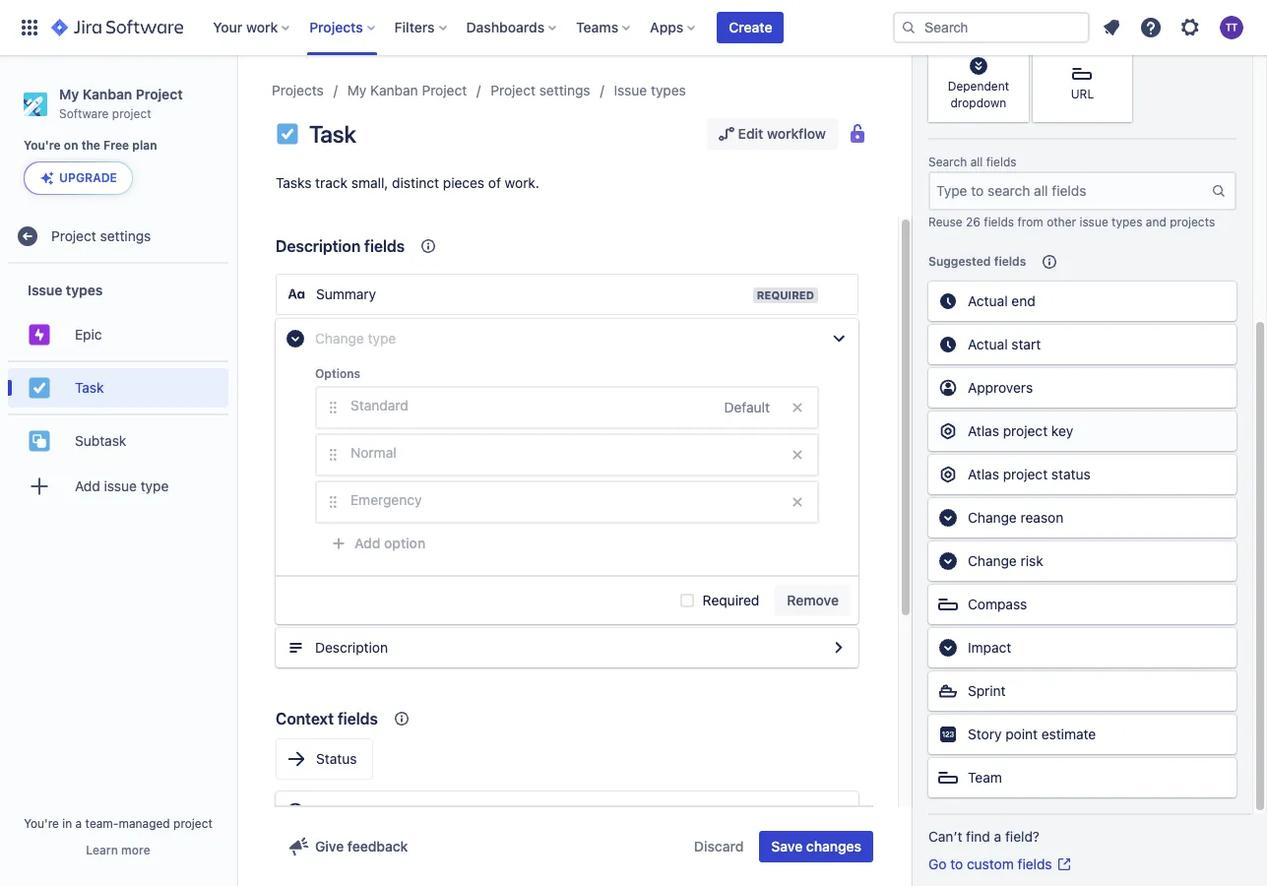 Task type: describe. For each thing, give the bounding box(es) containing it.
atlas project key
[[968, 422, 1074, 439]]

save changes
[[771, 838, 862, 855]]

0 vertical spatial required
[[757, 289, 814, 301]]

can't find a field?
[[929, 828, 1040, 845]]

group containing issue types
[[8, 264, 228, 518]]

issue for "issue types" link
[[614, 82, 647, 98]]

fields left more information about the suggested fields icon
[[994, 254, 1026, 269]]

give
[[315, 838, 344, 855]]

description button
[[276, 628, 859, 668]]

key
[[1052, 422, 1074, 439]]

distinct
[[392, 174, 439, 191]]

impact button
[[929, 628, 1237, 668]]

sprint
[[968, 682, 1006, 699]]

the
[[81, 138, 100, 153]]

my kanban project software project
[[59, 86, 183, 121]]

add issue type
[[75, 478, 169, 494]]

reuse
[[929, 215, 963, 229]]

1 horizontal spatial issue
[[1080, 215, 1109, 229]]

dependent dropdown
[[948, 79, 1009, 110]]

go to custom fields link
[[929, 855, 1072, 874]]

compass button
[[929, 585, 1237, 624]]

your
[[213, 19, 243, 35]]

fields right all
[[986, 155, 1017, 169]]

plan
[[132, 138, 157, 153]]

0 vertical spatial project settings link
[[491, 79, 590, 102]]

custom
[[967, 856, 1014, 872]]

tasks track small, distinct pieces of work.
[[276, 174, 539, 191]]

team button
[[929, 758, 1237, 798]]

start
[[1012, 336, 1041, 352]]

edit workflow button
[[707, 118, 838, 150]]

learn
[[86, 843, 118, 858]]

0 vertical spatial settings
[[539, 82, 590, 98]]

go to custom fields
[[929, 856, 1052, 872]]

remove button
[[775, 585, 851, 616]]

track
[[315, 174, 348, 191]]

filters button
[[389, 12, 455, 43]]

fields inside go to custom fields link
[[1018, 856, 1052, 872]]

change for change reason
[[968, 509, 1017, 526]]

project down upgrade button
[[51, 227, 96, 244]]

you're in a team-managed project
[[24, 816, 213, 831]]

team
[[968, 769, 1002, 786]]

projects
[[1170, 215, 1215, 229]]

issue inside button
[[104, 478, 137, 494]]

project inside atlas project status button
[[1003, 466, 1048, 482]]

from
[[1018, 215, 1044, 229]]

discard
[[694, 838, 744, 855]]

your work
[[213, 19, 278, 35]]

close field configuration image
[[827, 327, 851, 351]]

summary
[[316, 286, 376, 302]]

add
[[75, 478, 100, 494]]

apps button
[[644, 12, 703, 43]]

options
[[315, 366, 361, 381]]

software
[[59, 106, 109, 121]]

actual start
[[968, 336, 1041, 352]]

more information about the context fields image for context fields
[[390, 707, 414, 731]]

field?
[[1005, 828, 1040, 845]]

to
[[950, 856, 963, 872]]

add issue type button
[[8, 467, 228, 506]]

find
[[966, 828, 991, 845]]

context
[[276, 710, 334, 728]]

story point estimate button
[[929, 715, 1237, 754]]

Option 1 field
[[345, 388, 724, 423]]

fields up the summary
[[364, 237, 405, 255]]

edit workflow
[[738, 125, 826, 142]]

pieces
[[443, 174, 485, 191]]

more information about the suggested fields image
[[1038, 250, 1062, 274]]

1 vertical spatial required
[[703, 592, 759, 609]]

a for find
[[994, 828, 1002, 845]]

project right managed
[[173, 816, 213, 831]]

sprint button
[[929, 672, 1237, 711]]

fields right 26
[[984, 215, 1014, 229]]

banner containing your work
[[0, 0, 1267, 55]]

dropdown
[[951, 96, 1007, 110]]

projects for 'projects' dropdown button
[[309, 19, 363, 35]]

atlas for atlas project key
[[968, 422, 999, 439]]

end
[[1012, 292, 1036, 309]]

atlas for atlas project status
[[968, 466, 999, 482]]

epic
[[75, 326, 102, 343]]

task link
[[8, 369, 228, 408]]

you're on the free plan
[[24, 138, 157, 153]]

work.
[[505, 174, 539, 191]]

search image
[[901, 20, 917, 35]]

context fields
[[276, 710, 378, 728]]

learn more
[[86, 843, 150, 858]]

of
[[488, 174, 501, 191]]

change for change risk
[[968, 552, 1017, 569]]

more information about the context fields image for description fields
[[417, 234, 440, 258]]

sidebar navigation image
[[215, 79, 258, 118]]

on
[[64, 138, 78, 153]]

help image
[[1139, 16, 1163, 39]]

dashboards button
[[460, 12, 564, 43]]

discard button
[[682, 831, 756, 863]]

kanban for my kanban project
[[370, 82, 418, 98]]

suggested fields
[[929, 254, 1026, 269]]

notifications image
[[1100, 16, 1124, 39]]

small,
[[351, 174, 388, 191]]

atlas project key button
[[929, 412, 1237, 451]]

url
[[1071, 87, 1094, 102]]

more
[[121, 843, 150, 858]]

projects link
[[272, 79, 324, 102]]

types for "issue types" link
[[651, 82, 686, 98]]

search
[[929, 155, 967, 169]]

appswitcher icon image
[[18, 16, 41, 39]]

teams button
[[570, 12, 638, 43]]



Task type: locate. For each thing, give the bounding box(es) containing it.
project up plan
[[112, 106, 151, 121]]

project inside my kanban project software project
[[112, 106, 151, 121]]

a right in
[[75, 816, 82, 831]]

free
[[104, 138, 129, 153]]

1 vertical spatial types
[[1112, 215, 1143, 229]]

0 horizontal spatial issue
[[104, 478, 137, 494]]

story
[[968, 726, 1002, 742]]

issue
[[614, 82, 647, 98], [28, 281, 62, 298]]

upgrade button
[[25, 163, 132, 194]]

task down the epic
[[75, 379, 104, 396]]

banner
[[0, 0, 1267, 55]]

1 horizontal spatial issue types
[[614, 82, 686, 98]]

0 vertical spatial you're
[[24, 138, 61, 153]]

0 vertical spatial issue types
[[614, 82, 686, 98]]

point
[[1006, 726, 1038, 742]]

0 horizontal spatial kanban
[[82, 86, 132, 102]]

task right issue type icon
[[309, 120, 356, 148]]

issue up epic link
[[28, 281, 62, 298]]

0 vertical spatial project settings
[[491, 82, 590, 98]]

atlas project status
[[968, 466, 1091, 482]]

1 vertical spatial issue
[[104, 478, 137, 494]]

issue types up the epic
[[28, 281, 103, 298]]

a
[[75, 816, 82, 831], [994, 828, 1002, 845]]

your work button
[[207, 12, 298, 43]]

change inside change reason button
[[968, 509, 1017, 526]]

you're for you're in a team-managed project
[[24, 816, 59, 831]]

1 vertical spatial project settings
[[51, 227, 151, 244]]

managed
[[119, 816, 170, 831]]

1 horizontal spatial my
[[347, 82, 367, 98]]

types left and
[[1112, 215, 1143, 229]]

1 vertical spatial change
[[968, 552, 1017, 569]]

more information about the context fields image right context fields
[[390, 707, 414, 731]]

project settings down dashboards popup button
[[491, 82, 590, 98]]

changes
[[806, 838, 862, 855]]

assignee button
[[276, 792, 859, 831]]

issue down teams dropdown button
[[614, 82, 647, 98]]

project inside my kanban project software project
[[136, 86, 183, 102]]

project settings down upgrade
[[51, 227, 151, 244]]

give feedback
[[315, 838, 408, 855]]

task inside group
[[75, 379, 104, 396]]

approvers
[[968, 379, 1033, 396]]

teams
[[576, 19, 619, 35]]

issue types for group containing issue types
[[28, 281, 103, 298]]

2 you're from the top
[[24, 816, 59, 831]]

Search field
[[893, 12, 1090, 43]]

1 horizontal spatial project settings link
[[491, 79, 590, 102]]

my
[[347, 82, 367, 98], [59, 86, 79, 102]]

settings down teams
[[539, 82, 590, 98]]

1 vertical spatial project settings link
[[8, 217, 228, 256]]

my for my kanban project
[[347, 82, 367, 98]]

atlas inside atlas project status button
[[968, 466, 999, 482]]

types inside group
[[66, 281, 103, 298]]

types up the epic
[[66, 281, 103, 298]]

types down apps popup button
[[651, 82, 686, 98]]

my right projects link
[[347, 82, 367, 98]]

1 change from the top
[[968, 509, 1017, 526]]

project down primary element
[[422, 82, 467, 98]]

save
[[771, 838, 803, 855]]

project down dashboards popup button
[[491, 82, 536, 98]]

Type to search all fields text field
[[931, 173, 1211, 209]]

open field configuration image
[[827, 800, 851, 823]]

default
[[724, 399, 770, 416]]

projects inside dropdown button
[[309, 19, 363, 35]]

atlas project status button
[[929, 455, 1237, 494]]

work
[[246, 19, 278, 35]]

upgrade
[[59, 171, 117, 185]]

required
[[757, 289, 814, 301], [703, 592, 759, 609]]

settings
[[539, 82, 590, 98], [100, 227, 151, 244]]

description for description fields
[[276, 237, 361, 255]]

change risk button
[[929, 542, 1237, 581]]

2 horizontal spatial types
[[1112, 215, 1143, 229]]

1 vertical spatial issue types
[[28, 281, 103, 298]]

types
[[651, 82, 686, 98], [1112, 215, 1143, 229], [66, 281, 103, 298]]

my inside my kanban project software project
[[59, 86, 79, 102]]

0 horizontal spatial task
[[75, 379, 104, 396]]

change risk
[[968, 552, 1043, 569]]

2 change from the top
[[968, 552, 1017, 569]]

your profile and settings image
[[1220, 16, 1244, 39]]

kanban down the filters
[[370, 82, 418, 98]]

feedback
[[348, 838, 408, 855]]

issue right other
[[1080, 215, 1109, 229]]

0 horizontal spatial a
[[75, 816, 82, 831]]

1 horizontal spatial issue
[[614, 82, 647, 98]]

change left risk
[[968, 552, 1017, 569]]

issue types for "issue types" link
[[614, 82, 686, 98]]

26
[[966, 215, 981, 229]]

1 horizontal spatial task
[[309, 120, 356, 148]]

0 vertical spatial actual
[[968, 292, 1008, 309]]

add issue type image
[[28, 475, 51, 499]]

1 horizontal spatial project settings
[[491, 82, 590, 98]]

issue inside group
[[28, 281, 62, 298]]

1 vertical spatial task
[[75, 379, 104, 396]]

estimate
[[1042, 726, 1096, 742]]

issue types down apps
[[614, 82, 686, 98]]

1 vertical spatial atlas
[[968, 466, 999, 482]]

1 horizontal spatial kanban
[[370, 82, 418, 98]]

projects button
[[304, 12, 383, 43]]

more information image
[[1003, 45, 1027, 69]]

1 vertical spatial projects
[[272, 82, 324, 98]]

issue type icon image
[[276, 122, 299, 146]]

kanban for my kanban project software project
[[82, 86, 132, 102]]

project inside atlas project key button
[[1003, 422, 1048, 439]]

impact
[[968, 639, 1012, 656]]

0 vertical spatial types
[[651, 82, 686, 98]]

types for group containing issue types
[[66, 281, 103, 298]]

0 horizontal spatial types
[[66, 281, 103, 298]]

workflow
[[767, 125, 826, 142]]

reason
[[1021, 509, 1064, 526]]

more information about the context fields image
[[417, 234, 440, 258], [390, 707, 414, 731]]

dashboards
[[466, 19, 545, 35]]

1 vertical spatial you're
[[24, 816, 59, 831]]

story point estimate
[[968, 726, 1096, 742]]

actual left end
[[968, 292, 1008, 309]]

1 atlas from the top
[[968, 422, 999, 439]]

issue types inside group
[[28, 281, 103, 298]]

all
[[971, 155, 983, 169]]

change
[[968, 509, 1017, 526], [968, 552, 1017, 569]]

actual for actual start
[[968, 336, 1008, 352]]

actual
[[968, 292, 1008, 309], [968, 336, 1008, 352]]

project down atlas project key
[[1003, 466, 1048, 482]]

you're left the on
[[24, 138, 61, 153]]

this link will be opened in a new tab image
[[1056, 857, 1072, 872]]

1 vertical spatial actual
[[968, 336, 1008, 352]]

my for my kanban project software project
[[59, 86, 79, 102]]

description inside button
[[315, 639, 388, 656]]

learn more button
[[86, 843, 150, 859]]

issue types
[[614, 82, 686, 98], [28, 281, 103, 298]]

actual for actual end
[[968, 292, 1008, 309]]

edit
[[738, 125, 763, 142]]

0 horizontal spatial my
[[59, 86, 79, 102]]

remove
[[787, 592, 839, 609]]

issue
[[1080, 215, 1109, 229], [104, 478, 137, 494]]

issue right add
[[104, 478, 137, 494]]

projects right work
[[309, 19, 363, 35]]

team-
[[85, 816, 119, 831]]

project settings link down dashboards popup button
[[491, 79, 590, 102]]

create button
[[717, 12, 784, 43]]

dependent
[[948, 79, 1009, 93]]

and
[[1146, 215, 1167, 229]]

Option 2 field
[[345, 435, 782, 471]]

reuse 26 fields from other issue types and projects
[[929, 215, 1215, 229]]

2 atlas from the top
[[968, 466, 999, 482]]

fields left this link will be opened in a new tab icon
[[1018, 856, 1052, 872]]

actual inside "button"
[[968, 336, 1008, 352]]

0 horizontal spatial issue types
[[28, 281, 103, 298]]

0 vertical spatial atlas
[[968, 422, 999, 439]]

0 horizontal spatial project settings
[[51, 227, 151, 244]]

2 actual from the top
[[968, 336, 1008, 352]]

1 horizontal spatial settings
[[539, 82, 590, 98]]

actual left "start"
[[968, 336, 1008, 352]]

0 horizontal spatial issue
[[28, 281, 62, 298]]

you're left in
[[24, 816, 59, 831]]

1 horizontal spatial more information about the context fields image
[[417, 234, 440, 258]]

jira software image
[[51, 16, 183, 39], [51, 16, 183, 39]]

1 vertical spatial more information about the context fields image
[[390, 707, 414, 731]]

description for description
[[315, 639, 388, 656]]

0 horizontal spatial settings
[[100, 227, 151, 244]]

projects up issue type icon
[[272, 82, 324, 98]]

issue types link
[[614, 79, 686, 102]]

primary element
[[12, 0, 893, 55]]

description up context fields
[[315, 639, 388, 656]]

project settings link down upgrade
[[8, 217, 228, 256]]

actual start button
[[929, 325, 1237, 364]]

search all fields
[[929, 155, 1017, 169]]

open field configuration image
[[827, 636, 851, 660]]

go
[[929, 856, 947, 872]]

change reason
[[968, 509, 1064, 526]]

1 vertical spatial description
[[315, 639, 388, 656]]

0 vertical spatial more information about the context fields image
[[417, 234, 440, 258]]

actual end
[[968, 292, 1036, 309]]

0 horizontal spatial more information about the context fields image
[[390, 707, 414, 731]]

settings down upgrade
[[100, 227, 151, 244]]

you're for you're on the free plan
[[24, 138, 61, 153]]

change inside change risk button
[[968, 552, 1017, 569]]

0 vertical spatial issue
[[1080, 215, 1109, 229]]

status
[[316, 750, 357, 767]]

0 vertical spatial description
[[276, 237, 361, 255]]

atlas inside atlas project key button
[[968, 422, 999, 439]]

compass
[[968, 596, 1027, 612]]

2 vertical spatial types
[[66, 281, 103, 298]]

1 vertical spatial issue
[[28, 281, 62, 298]]

0 vertical spatial projects
[[309, 19, 363, 35]]

description fields
[[276, 237, 405, 255]]

actual inside button
[[968, 292, 1008, 309]]

you're
[[24, 138, 61, 153], [24, 816, 59, 831]]

kanban up software
[[82, 86, 132, 102]]

a right the find
[[994, 828, 1002, 845]]

other
[[1047, 215, 1076, 229]]

issue for group containing issue types
[[28, 281, 62, 298]]

change up change risk
[[968, 509, 1017, 526]]

0 vertical spatial task
[[309, 120, 356, 148]]

Option 3 field
[[345, 483, 782, 518]]

1 horizontal spatial types
[[651, 82, 686, 98]]

1 horizontal spatial a
[[994, 828, 1002, 845]]

kanban inside my kanban project software project
[[82, 86, 132, 102]]

task group
[[8, 361, 228, 414]]

fields
[[986, 155, 1017, 169], [984, 215, 1014, 229], [364, 237, 405, 255], [994, 254, 1026, 269], [338, 710, 378, 728], [1018, 856, 1052, 872]]

project up plan
[[136, 86, 183, 102]]

type
[[141, 478, 169, 494]]

0 vertical spatial issue
[[614, 82, 647, 98]]

description up the summary
[[276, 237, 361, 255]]

suggested
[[929, 254, 991, 269]]

more information about the context fields image down distinct
[[417, 234, 440, 258]]

projects for projects link
[[272, 82, 324, 98]]

atlas down approvers
[[968, 422, 999, 439]]

project
[[112, 106, 151, 121], [1003, 422, 1048, 439], [1003, 466, 1048, 482], [173, 816, 213, 831]]

0 vertical spatial change
[[968, 509, 1017, 526]]

project left key
[[1003, 422, 1048, 439]]

tasks
[[276, 174, 312, 191]]

apps
[[650, 19, 684, 35]]

fields up status at the left of page
[[338, 710, 378, 728]]

subtask link
[[8, 422, 228, 461]]

1 actual from the top
[[968, 292, 1008, 309]]

projects
[[309, 19, 363, 35], [272, 82, 324, 98]]

atlas up "change reason" at the bottom right of the page
[[968, 466, 999, 482]]

group
[[8, 264, 228, 518]]

a for in
[[75, 816, 82, 831]]

in
[[62, 816, 72, 831]]

0 horizontal spatial project settings link
[[8, 217, 228, 256]]

1 you're from the top
[[24, 138, 61, 153]]

settings image
[[1179, 16, 1202, 39]]

create
[[729, 19, 772, 35]]

1 vertical spatial settings
[[100, 227, 151, 244]]

my up software
[[59, 86, 79, 102]]



Task type: vqa. For each thing, say whether or not it's contained in the screenshot.
Workflows group at the top left of the page
no



